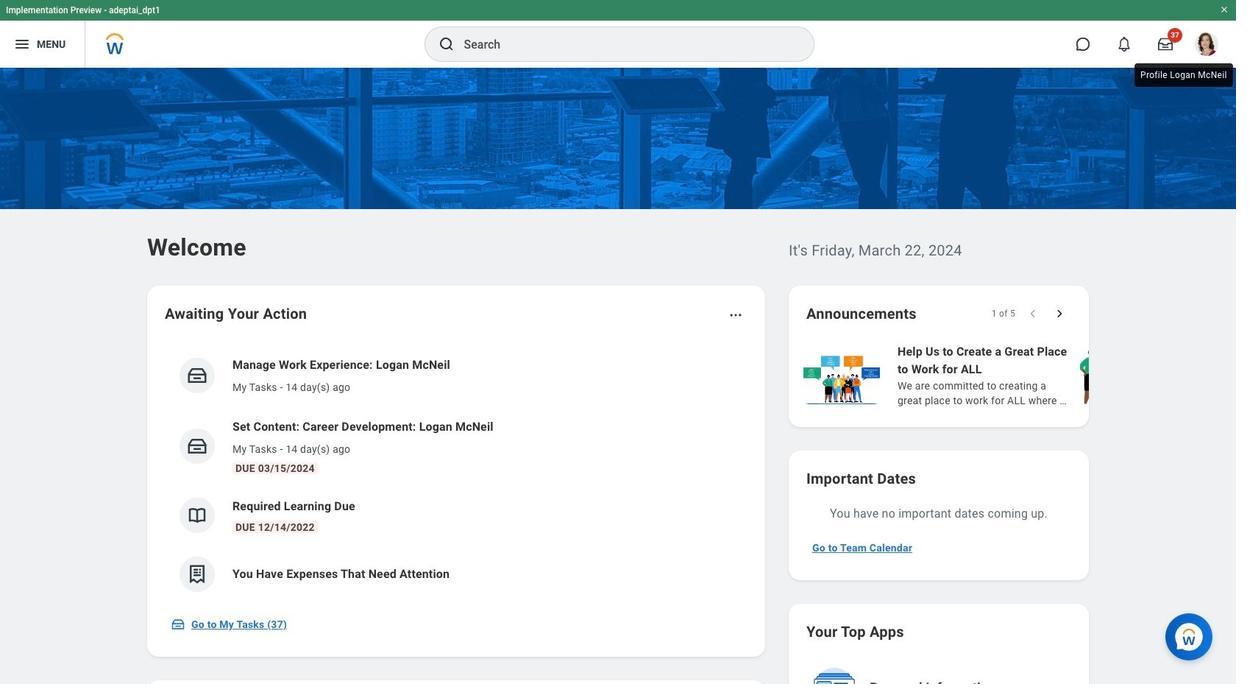 Task type: locate. For each thing, give the bounding box(es) containing it.
inbox image
[[186, 364, 208, 387], [186, 435, 208, 457], [171, 617, 186, 632]]

chevron right small image
[[1053, 306, 1068, 321]]

chevron left small image
[[1026, 306, 1041, 321]]

status
[[992, 308, 1016, 320]]

0 vertical spatial inbox image
[[186, 364, 208, 387]]

book open image
[[186, 504, 208, 526]]

related actions image
[[729, 308, 744, 322]]

Search Workday  search field
[[464, 28, 784, 60]]

inbox large image
[[1159, 37, 1174, 52]]

close environment banner image
[[1221, 5, 1230, 14]]

tooltip
[[1132, 60, 1237, 90]]

main content
[[0, 68, 1237, 684]]

justify image
[[13, 35, 31, 53]]

list
[[801, 342, 1237, 409], [165, 345, 748, 604]]

banner
[[0, 0, 1237, 68]]



Task type: describe. For each thing, give the bounding box(es) containing it.
notifications large image
[[1118, 37, 1132, 52]]

1 vertical spatial inbox image
[[186, 435, 208, 457]]

dashboard expenses image
[[186, 563, 208, 585]]

2 vertical spatial inbox image
[[171, 617, 186, 632]]

search image
[[438, 35, 455, 53]]

0 horizontal spatial list
[[165, 345, 748, 604]]

profile logan mcneil image
[[1196, 32, 1219, 59]]

1 horizontal spatial list
[[801, 342, 1237, 409]]



Task type: vqa. For each thing, say whether or not it's contained in the screenshot.
List
yes



